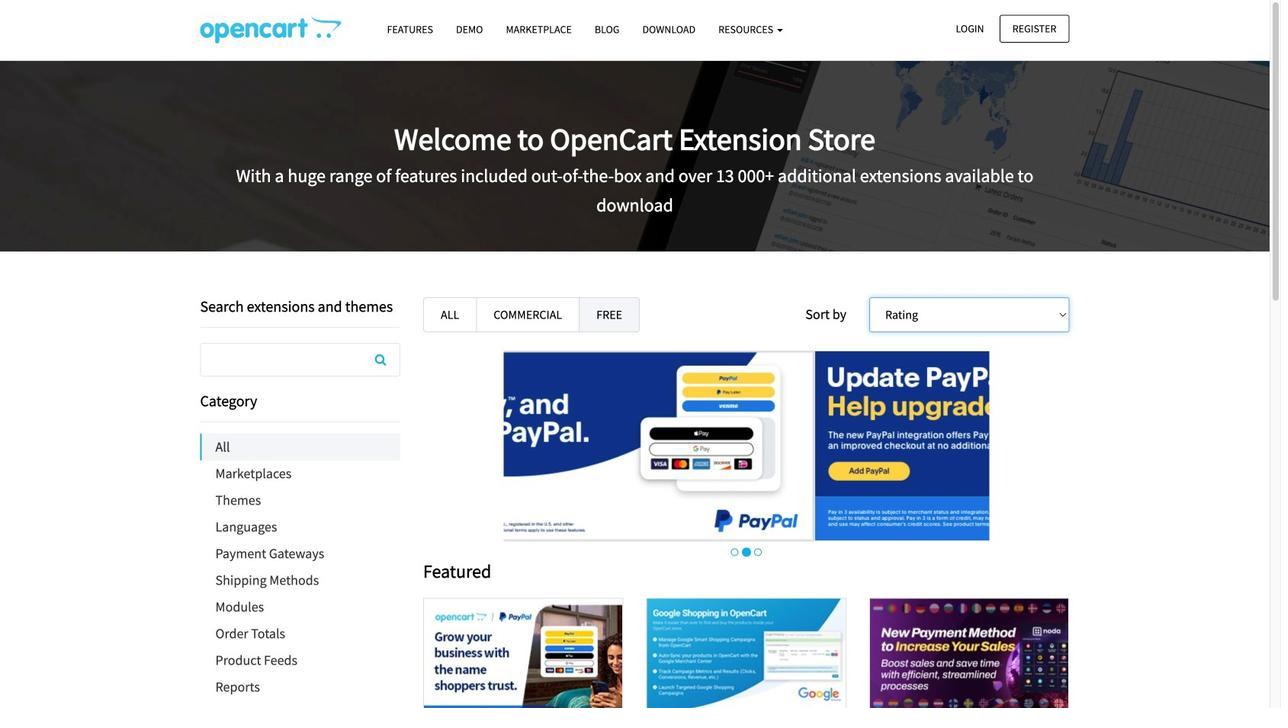 Task type: locate. For each thing, give the bounding box(es) containing it.
1 paypal payment gateway image from the left
[[192, 351, 678, 542]]

opencart extensions image
[[200, 16, 341, 43]]

2 paypal payment gateway image from the left
[[678, 351, 1164, 542]]

paypal payment gateway image
[[192, 351, 678, 542], [678, 351, 1164, 542]]

paypal checkout integration image
[[424, 599, 623, 709]]



Task type: describe. For each thing, give the bounding box(es) containing it.
noda image
[[871, 599, 1069, 709]]

google shopping for opencart image
[[648, 599, 846, 709]]

search image
[[375, 354, 386, 366]]



Task type: vqa. For each thing, say whether or not it's contained in the screenshot.
the "Opencart extensions" Image
yes



